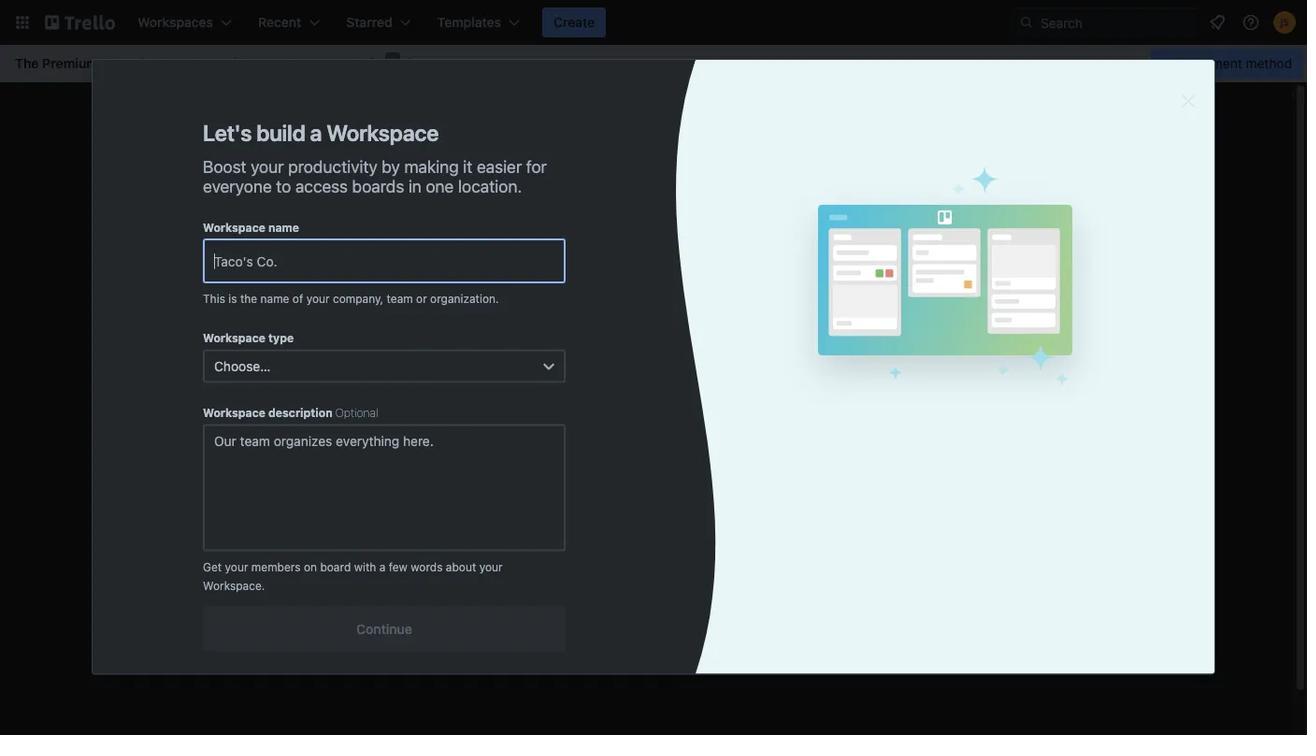 Task type: locate. For each thing, give the bounding box(es) containing it.
1 vertical spatial 1-on-1 meeting agenda
[[416, 424, 526, 461]]

getting started
[[194, 319, 285, 334]]

0 vertical spatial project management link
[[796, 242, 974, 332]]

smith's inside 'link'
[[198, 283, 244, 298]]

1 vertical spatial john
[[164, 283, 194, 298]]

agenda for agile board template | trello
[[416, 443, 472, 461]]

0 vertical spatial project management
[[803, 250, 954, 268]]

1 1- from the top
[[416, 250, 431, 268]]

2 1-on-1 meeting agenda from the top
[[416, 424, 526, 461]]

boards
[[164, 129, 207, 144], [194, 352, 236, 368]]

continue
[[357, 621, 412, 637]]

1 vertical spatial 1-on-1 meeting agenda link
[[409, 417, 587, 506]]

1 vertical spatial boards link
[[126, 345, 366, 375]]

agile
[[610, 424, 646, 442]]

7
[[389, 56, 397, 71]]

1 horizontal spatial for
[[527, 156, 547, 176]]

1 vertical spatial project management
[[416, 544, 567, 562]]

0 horizontal spatial a
[[310, 120, 322, 146]]

on- for agile board template | trello
[[431, 424, 456, 442]]

Workspace name text field
[[203, 239, 566, 283]]

1-
[[416, 250, 431, 268], [416, 424, 431, 442]]

name
[[269, 221, 299, 234], [261, 292, 290, 305]]

1 vertical spatial a
[[380, 560, 386, 573]]

2 1-on-1 meeting agenda link from the top
[[409, 417, 587, 506]]

add
[[1163, 56, 1187, 71]]

meeting for design huddle
[[467, 250, 526, 268]]

on- for design huddle
[[431, 250, 456, 268]]

for inside the boost your productivity by making it easier for everyone to access boards in one location.
[[527, 156, 547, 176]]

2 on- from the top
[[431, 424, 456, 442]]

0 vertical spatial premium
[[42, 56, 98, 71]]

1 horizontal spatial management
[[859, 250, 954, 268]]

board
[[320, 560, 351, 573]]

agenda
[[416, 269, 472, 287], [416, 443, 472, 461]]

workspace down collections
[[203, 406, 266, 420]]

for inside banner
[[158, 56, 176, 71]]

search image
[[1020, 15, 1035, 30]]

your down build
[[251, 156, 284, 176]]

a left few
[[380, 560, 386, 573]]

1 meeting from the top
[[467, 250, 526, 268]]

0 horizontal spatial management
[[472, 544, 567, 562]]

1-on-1 meeting agenda
[[416, 250, 526, 287], [416, 424, 526, 461]]

in left 7
[[371, 56, 382, 71]]

0 horizontal spatial project management
[[416, 544, 567, 562]]

1 vertical spatial meeting
[[467, 424, 526, 442]]

project
[[803, 250, 855, 268], [416, 544, 468, 562], [663, 544, 715, 562]]

1- for design huddle
[[416, 250, 431, 268]]

name down "to"
[[269, 221, 299, 234]]

1 horizontal spatial a
[[380, 560, 386, 573]]

0 horizontal spatial board
[[650, 424, 693, 442]]

2 horizontal spatial project
[[803, 250, 855, 268]]

0 vertical spatial boards link
[[126, 120, 366, 153]]

1 horizontal spatial in
[[409, 176, 422, 196]]

0 vertical spatial management
[[859, 250, 954, 268]]

workspace
[[265, 56, 333, 71], [248, 283, 315, 298]]

1 vertical spatial management
[[472, 544, 567, 562]]

billing link
[[126, 514, 366, 544]]

0 vertical spatial 1
[[456, 250, 463, 268]]

john
[[179, 56, 210, 71], [164, 283, 194, 298]]

0 horizontal spatial project management link
[[409, 536, 587, 626]]

john right trial
[[179, 56, 210, 71]]

company,
[[333, 292, 384, 305]]

boards down getting
[[194, 352, 236, 368]]

0 vertical spatial smith's
[[214, 56, 262, 71]]

get your members on board with a few words about your workspace.
[[203, 560, 503, 593]]

everyone
[[203, 176, 272, 196]]

workspace for workspace description optional
[[203, 406, 266, 420]]

2 1- from the top
[[416, 424, 431, 442]]

of
[[293, 292, 303, 305]]

collections link
[[126, 379, 366, 409]]

1 vertical spatial 1-
[[416, 424, 431, 442]]

1 vertical spatial smith's
[[198, 283, 244, 298]]

0 horizontal spatial in
[[371, 56, 382, 71]]

0 vertical spatial in
[[371, 56, 382, 71]]

on-
[[431, 250, 456, 268], [431, 424, 456, 442]]

design huddle
[[610, 250, 716, 268]]

let's build a workspace
[[203, 120, 439, 146]]

1 1 from the top
[[456, 250, 463, 268]]

it
[[463, 156, 473, 176]]

john down workspaces
[[164, 283, 194, 298]]

0 vertical spatial 1-on-1 meeting agenda
[[416, 250, 526, 287]]

premium up location.
[[463, 153, 510, 166]]

highlights link
[[126, 413, 366, 443]]

1 horizontal spatial project management link
[[796, 242, 974, 332]]

a
[[310, 120, 322, 146], [380, 560, 386, 573]]

1 vertical spatial workspace
[[248, 283, 315, 298]]

1 1-on-1 meeting agenda link from the top
[[409, 242, 587, 332]]

2 meeting from the top
[[467, 424, 526, 442]]

project management link for agile board template | trello
[[409, 536, 587, 626]]

premium right the at the left top
[[42, 56, 98, 71]]

2 1 from the top
[[456, 424, 463, 442]]

1-on-1 meeting agenda link for agile board template | trello
[[409, 417, 587, 506]]

1 vertical spatial for
[[527, 156, 547, 176]]

0 vertical spatial 1-
[[416, 250, 431, 268]]

1 vertical spatial 1
[[456, 424, 463, 442]]

0 vertical spatial 1-on-1 meeting agenda link
[[409, 242, 587, 332]]

1 for agile board template | trello
[[456, 424, 463, 442]]

project management for design huddle
[[803, 250, 954, 268]]

in left the "one"
[[409, 176, 422, 196]]

workspace up choose…
[[203, 332, 266, 345]]

in
[[371, 56, 382, 71], [409, 176, 422, 196]]

1 1-on-1 meeting agenda from the top
[[416, 250, 526, 287]]

location.
[[458, 176, 522, 196]]

1 vertical spatial board
[[719, 544, 762, 562]]

0 horizontal spatial premium
[[42, 56, 98, 71]]

j
[[414, 128, 433, 167]]

continue button
[[203, 607, 566, 652]]

john smith (johnsmith38824343) image
[[1274, 11, 1297, 34]]

for
[[158, 56, 176, 71], [527, 156, 547, 176]]

1 vertical spatial in
[[409, 176, 422, 196]]

for right trial
[[158, 56, 176, 71]]

project management for agile board template | trello
[[416, 544, 567, 562]]

workspace left 'ends'
[[265, 56, 333, 71]]

1 vertical spatial premium
[[463, 153, 510, 166]]

the
[[15, 56, 39, 71]]

0 vertical spatial agenda
[[416, 269, 472, 287]]

started
[[242, 319, 285, 334]]

primary element
[[0, 0, 1308, 45]]

to
[[276, 176, 291, 196]]

workspace up by
[[327, 120, 439, 146]]

simple project board
[[610, 544, 762, 562]]

getting
[[194, 319, 238, 334]]

0 vertical spatial board
[[650, 424, 693, 442]]

workspace up started
[[248, 283, 315, 298]]

name left 'of'
[[261, 292, 290, 305]]

1 agenda from the top
[[416, 269, 472, 287]]

project management link
[[796, 242, 974, 332], [409, 536, 587, 626]]

boards up templates
[[164, 129, 207, 144]]

board
[[650, 424, 693, 442], [719, 544, 762, 562]]

create
[[554, 15, 595, 30]]

1 on- from the top
[[431, 250, 456, 268]]

members
[[252, 560, 301, 573]]

boards link
[[126, 120, 366, 153], [126, 345, 366, 375]]

boards link up boost
[[126, 120, 366, 153]]

1 horizontal spatial board
[[719, 544, 762, 562]]

your up workspace.
[[225, 560, 248, 573]]

let's
[[203, 120, 252, 146]]

or
[[416, 292, 427, 305]]

2 agenda from the top
[[416, 443, 472, 461]]

for right easier
[[527, 156, 547, 176]]

1 vertical spatial project management link
[[409, 536, 587, 626]]

project management
[[803, 250, 954, 268], [416, 544, 567, 562]]

0 vertical spatial workspace
[[265, 56, 333, 71]]

banner
[[0, 45, 1308, 82]]

1 horizontal spatial project management
[[803, 250, 954, 268]]

1
[[456, 250, 463, 268], [456, 424, 463, 442]]

0 horizontal spatial for
[[158, 56, 176, 71]]

organization.
[[430, 292, 499, 305]]

1 horizontal spatial premium
[[463, 153, 510, 166]]

the premium free trial for john smith's workspace ends in 7 days.
[[15, 56, 438, 71]]

boards link down workspace type
[[126, 345, 366, 375]]

1-on-1 meeting agenda link
[[409, 242, 587, 332], [409, 417, 587, 506]]

0 vertical spatial on-
[[431, 250, 456, 268]]

workspace.
[[203, 580, 265, 593]]

1 vertical spatial on-
[[431, 424, 456, 442]]

design
[[610, 250, 660, 268]]

management for design huddle
[[859, 250, 954, 268]]

0 horizontal spatial project
[[416, 544, 468, 562]]

j button
[[396, 120, 452, 176]]

0 vertical spatial john
[[179, 56, 210, 71]]

0 vertical spatial name
[[269, 221, 299, 234]]

workspace
[[327, 120, 439, 146], [203, 221, 266, 234], [203, 332, 266, 345], [203, 406, 266, 420]]

a inside "get your members on board with a few words about your workspace."
[[380, 560, 386, 573]]

type
[[269, 332, 294, 345]]

workspace description optional
[[203, 406, 378, 420]]

1 vertical spatial agenda
[[416, 443, 472, 461]]

1 horizontal spatial project
[[663, 544, 715, 562]]

0 vertical spatial meeting
[[467, 250, 526, 268]]

0 vertical spatial for
[[158, 56, 176, 71]]

your
[[251, 156, 284, 176], [307, 292, 330, 305], [225, 560, 248, 573], [480, 560, 503, 573]]

management
[[859, 250, 954, 268], [472, 544, 567, 562]]

a right build
[[310, 120, 322, 146]]

workspace down everyone
[[203, 221, 266, 234]]



Task type: describe. For each thing, give the bounding box(es) containing it.
1 for design huddle
[[456, 250, 463, 268]]

management for agile board template | trello
[[472, 544, 567, 562]]

agile board template | trello link
[[602, 417, 781, 506]]

add payment method
[[1163, 56, 1293, 71]]

settings link
[[126, 480, 366, 510]]

ends
[[337, 56, 367, 71]]

by
[[382, 156, 400, 176]]

meeting for agile board template | trello
[[467, 424, 526, 442]]

settings
[[194, 487, 244, 502]]

your right 'of'
[[307, 292, 330, 305]]

with
[[354, 560, 376, 573]]

create a workspace image
[[336, 248, 358, 270]]

0 vertical spatial a
[[310, 120, 322, 146]]

optional
[[336, 406, 378, 420]]

on
[[304, 560, 317, 573]]

2 boards link from the top
[[126, 345, 366, 375]]

trial
[[130, 56, 155, 71]]

huddle
[[664, 250, 716, 268]]

description
[[269, 406, 333, 420]]

days.
[[404, 56, 438, 71]]

in inside the boost your productivity by making it easier for everyone to access boards in one location.
[[409, 176, 422, 196]]

board inside agile board template | trello
[[650, 424, 693, 442]]

payment
[[1191, 56, 1243, 71]]

1- for agile board template | trello
[[416, 424, 431, 442]]

1 vertical spatial boards
[[194, 352, 236, 368]]

collections
[[194, 386, 261, 401]]

boost
[[203, 156, 247, 176]]

john smith's workspace link
[[126, 274, 366, 308]]

build
[[256, 120, 306, 146]]

workspace for workspace type
[[203, 332, 266, 345]]

this is the name of your company, team or organization.
[[203, 292, 499, 305]]

boards
[[352, 176, 404, 196]]

billing
[[194, 521, 230, 536]]

free
[[102, 56, 127, 71]]

simple project board link
[[602, 536, 781, 626]]

boost your productivity by making it easier for everyone to access boards in one location.
[[203, 156, 547, 196]]

members link
[[126, 446, 366, 476]]

team
[[387, 292, 413, 305]]

project for agile board template | trello
[[416, 544, 468, 562]]

agenda for design huddle
[[416, 269, 472, 287]]

access
[[296, 176, 348, 196]]

0 vertical spatial boards
[[164, 129, 207, 144]]

workspace inside john smith's workspace 'link'
[[248, 283, 315, 298]]

|
[[767, 424, 771, 442]]

about
[[446, 560, 476, 573]]

few
[[389, 560, 408, 573]]

trello
[[610, 443, 651, 461]]

your right about
[[480, 560, 503, 573]]

members
[[194, 453, 250, 469]]

0 notifications image
[[1207, 11, 1229, 34]]

method
[[1247, 56, 1293, 71]]

workspace name
[[203, 221, 299, 234]]

Our team organizes everything here. text field
[[203, 424, 566, 552]]

design huddle link
[[602, 242, 781, 332]]

your inside the boost your productivity by making it easier for everyone to access boards in one location.
[[251, 156, 284, 176]]

the
[[240, 292, 257, 305]]

project for design huddle
[[803, 250, 855, 268]]

workspace for workspace name
[[203, 221, 266, 234]]

easier
[[477, 156, 522, 176]]

highlights
[[194, 420, 255, 435]]

1-on-1 meeting agenda for design
[[416, 250, 526, 287]]

workspace type
[[203, 332, 294, 345]]

1-on-1 meeting agenda for agile
[[416, 424, 526, 461]]

words
[[411, 560, 443, 573]]

template
[[696, 424, 764, 442]]

workspaces
[[138, 253, 205, 266]]

productivity
[[288, 156, 378, 176]]

1-on-1 meeting agenda link for design huddle
[[409, 242, 587, 332]]

banner containing the premium free trial for
[[0, 45, 1308, 82]]

create button
[[543, 7, 606, 37]]

simple
[[610, 544, 659, 562]]

john smith's workspace
[[164, 283, 315, 298]]

1 vertical spatial name
[[261, 292, 290, 305]]

get
[[203, 560, 222, 573]]

add payment method link
[[1152, 49, 1304, 79]]

this
[[203, 292, 225, 305]]

open information menu image
[[1242, 13, 1261, 32]]

choose…
[[214, 358, 271, 374]]

1 boards link from the top
[[126, 120, 366, 153]]

private
[[534, 153, 571, 166]]

making
[[405, 156, 459, 176]]

john inside 'link'
[[164, 283, 194, 298]]

project management link for design huddle
[[796, 242, 974, 332]]

agile board template | trello
[[610, 424, 771, 461]]

templates link
[[126, 157, 366, 191]]

templates
[[164, 166, 228, 181]]

is
[[229, 292, 237, 305]]

getting started link
[[126, 312, 366, 341]]

Search field
[[1035, 8, 1198, 36]]

one
[[426, 176, 454, 196]]



Task type: vqa. For each thing, say whether or not it's contained in the screenshot.
the topmost the Huddle
no



